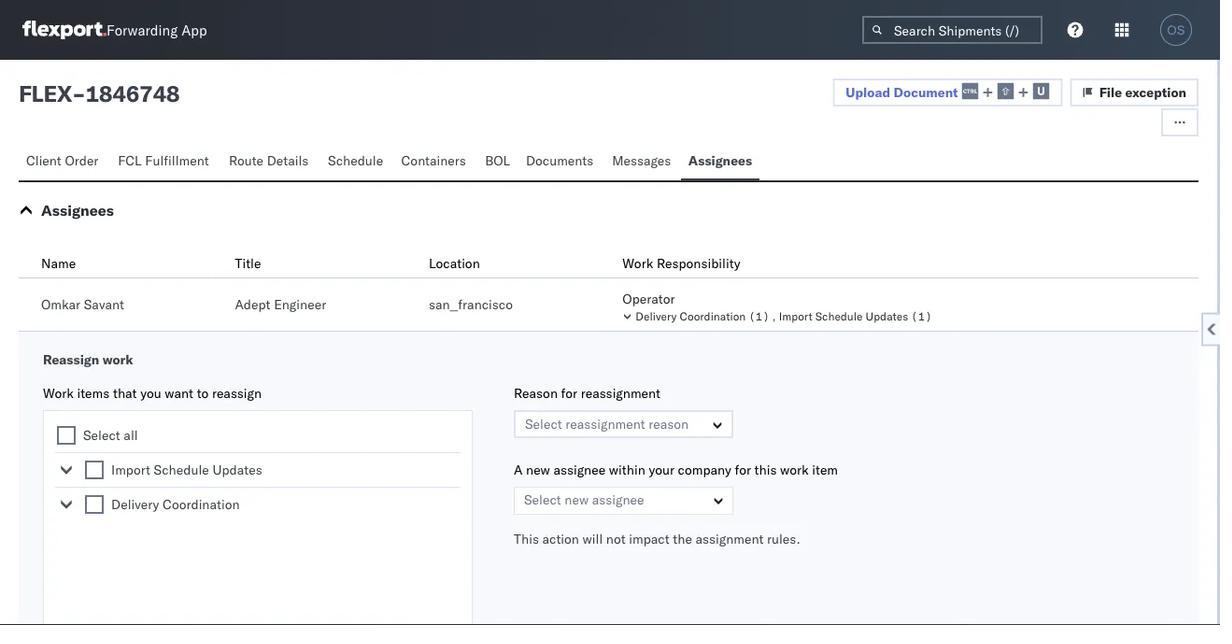 Task type: describe. For each thing, give the bounding box(es) containing it.
not
[[606, 531, 626, 547]]

work items that you want to reassign
[[43, 385, 262, 401]]

delivery coordination                (1)            , import schedule updates                (1)
[[636, 309, 932, 323]]

1 vertical spatial import
[[111, 462, 150, 478]]

san_francisco
[[429, 296, 513, 313]]

os button
[[1155, 8, 1198, 51]]

select for select new assignee
[[524, 492, 561, 508]]

select new assignee
[[524, 492, 644, 508]]

responsibility
[[657, 255, 741, 271]]

coordination for delivery coordination
[[163, 496, 240, 513]]

client order
[[26, 152, 98, 169]]

reassign work
[[43, 351, 133, 368]]

select all
[[83, 427, 138, 443]]

reason
[[649, 416, 689, 432]]

documents button
[[518, 144, 605, 180]]

messages button
[[605, 144, 681, 180]]

schedule inside button
[[816, 309, 863, 323]]

a new assignee within your company for this work item
[[514, 462, 838, 478]]

work responsibility
[[623, 255, 741, 271]]

fcl fulfillment button
[[111, 144, 221, 180]]

fcl
[[118, 152, 142, 169]]

containers button
[[394, 144, 478, 180]]

route details
[[229, 152, 309, 169]]

will
[[583, 531, 603, 547]]

this action will not impact the assignment rules.
[[514, 531, 801, 547]]

new for a
[[526, 462, 550, 478]]

1 horizontal spatial assignees button
[[681, 144, 760, 180]]

os
[[1167, 23, 1185, 37]]

fulfillment
[[145, 152, 209, 169]]

adept engineer
[[235, 296, 326, 313]]

messages
[[612, 152, 671, 169]]

assignees inside button
[[689, 152, 752, 169]]

upload document button
[[833, 78, 1063, 107]]

rules.
[[767, 531, 801, 547]]

forwarding app
[[107, 21, 207, 39]]

this
[[514, 531, 539, 547]]

containers
[[401, 152, 466, 169]]

reason for reassignment
[[514, 385, 661, 401]]

operator
[[623, 291, 675, 307]]

0 vertical spatial reassignment
[[581, 385, 661, 401]]

schedule inside "button"
[[328, 152, 383, 169]]

1 (1) from the left
[[749, 309, 770, 323]]

all
[[124, 427, 138, 443]]

client order button
[[19, 144, 111, 180]]

updates inside button
[[866, 309, 908, 323]]

adept
[[235, 296, 271, 313]]

app
[[181, 21, 207, 39]]

delivery for delivery coordination
[[111, 496, 159, 513]]

company
[[678, 462, 732, 478]]

coordination for delivery coordination                (1)            , import schedule updates                (1)
[[680, 309, 746, 323]]

bol
[[485, 152, 510, 169]]

order
[[65, 152, 98, 169]]

this
[[755, 462, 777, 478]]

exception
[[1126, 84, 1187, 100]]

that
[[113, 385, 137, 401]]

delivery coordination                (1)            , import schedule updates                (1) button
[[623, 308, 1062, 323]]

action
[[542, 531, 579, 547]]

assignee for a new assignee within your company for this work item
[[554, 462, 606, 478]]

the
[[673, 531, 692, 547]]

assignee for select new assignee
[[592, 492, 644, 508]]

new for select
[[565, 492, 589, 508]]

2 (1) from the left
[[911, 309, 932, 323]]

want
[[165, 385, 193, 401]]

upload
[[846, 84, 891, 100]]

schedule button
[[321, 144, 394, 180]]

route
[[229, 152, 264, 169]]

upload document
[[846, 84, 958, 100]]

impact
[[629, 531, 670, 547]]

file exception
[[1099, 84, 1187, 100]]



Task type: locate. For each thing, give the bounding box(es) containing it.
0 vertical spatial for
[[561, 385, 578, 401]]

file exception button
[[1070, 78, 1199, 107], [1070, 78, 1199, 107]]

2 vertical spatial schedule
[[154, 462, 209, 478]]

0 horizontal spatial updates
[[212, 462, 262, 478]]

0 horizontal spatial for
[[561, 385, 578, 401]]

import down all
[[111, 462, 150, 478]]

1 horizontal spatial for
[[735, 462, 751, 478]]

0 vertical spatial assignees
[[689, 152, 752, 169]]

coordination inside delivery coordination                (1)            , import schedule updates                (1) button
[[680, 309, 746, 323]]

select up this
[[524, 492, 561, 508]]

assignees button right "messages"
[[681, 144, 760, 180]]

you
[[140, 385, 161, 401]]

forwarding app link
[[22, 21, 207, 39]]

0 vertical spatial import
[[779, 309, 813, 323]]

coordination down import schedule updates
[[163, 496, 240, 513]]

1 vertical spatial delivery
[[111, 496, 159, 513]]

0 horizontal spatial coordination
[[163, 496, 240, 513]]

select reassignment reason
[[525, 416, 689, 432]]

schedule right , in the right of the page
[[816, 309, 863, 323]]

to
[[197, 385, 209, 401]]

0 vertical spatial assignees button
[[681, 144, 760, 180]]

reassign
[[212, 385, 262, 401]]

delivery inside button
[[636, 309, 677, 323]]

omkar savant
[[41, 296, 124, 313]]

1 horizontal spatial schedule
[[328, 152, 383, 169]]

work
[[103, 351, 133, 368], [780, 462, 809, 478]]

bol button
[[478, 144, 518, 180]]

Search Shipments (/) text field
[[862, 16, 1043, 44]]

1 horizontal spatial updates
[[866, 309, 908, 323]]

assignee up select new assignee
[[554, 462, 606, 478]]

item
[[812, 462, 838, 478]]

0 horizontal spatial schedule
[[154, 462, 209, 478]]

fcl fulfillment
[[118, 152, 209, 169]]

1 vertical spatial reassignment
[[566, 416, 645, 432]]

0 vertical spatial new
[[526, 462, 550, 478]]

import
[[779, 309, 813, 323], [111, 462, 150, 478]]

title
[[235, 255, 261, 271]]

1 vertical spatial assignee
[[592, 492, 644, 508]]

assignees button down client order 'button'
[[41, 201, 114, 220]]

0 horizontal spatial import
[[111, 462, 150, 478]]

work up operator
[[623, 255, 653, 271]]

(1)
[[749, 309, 770, 323], [911, 309, 932, 323]]

0 horizontal spatial work
[[103, 351, 133, 368]]

coordination down "responsibility"
[[680, 309, 746, 323]]

location
[[429, 255, 480, 271]]

work right this
[[780, 462, 809, 478]]

1 horizontal spatial work
[[623, 255, 653, 271]]

import right , in the right of the page
[[779, 309, 813, 323]]

work
[[623, 255, 653, 271], [43, 385, 74, 401]]

new up action
[[565, 492, 589, 508]]

import schedule updates
[[111, 462, 262, 478]]

work for work responsibility
[[623, 255, 653, 271]]

delivery for delivery coordination                (1)            , import schedule updates                (1)
[[636, 309, 677, 323]]

coordination
[[680, 309, 746, 323], [163, 496, 240, 513]]

details
[[267, 152, 309, 169]]

assignees right messages 'button'
[[689, 152, 752, 169]]

0 horizontal spatial (1)
[[749, 309, 770, 323]]

select
[[525, 416, 562, 432], [83, 427, 120, 443], [524, 492, 561, 508]]

None checkbox
[[57, 426, 76, 445]]

delivery down operator
[[636, 309, 677, 323]]

documents
[[526, 152, 594, 169]]

0 vertical spatial assignee
[[554, 462, 606, 478]]

1 vertical spatial coordination
[[163, 496, 240, 513]]

updates
[[866, 309, 908, 323], [212, 462, 262, 478]]

1 horizontal spatial import
[[779, 309, 813, 323]]

savant
[[84, 296, 124, 313]]

0 vertical spatial updates
[[866, 309, 908, 323]]

1 horizontal spatial assignees
[[689, 152, 752, 169]]

for right the 'reason'
[[561, 385, 578, 401]]

0 horizontal spatial assignees
[[41, 201, 114, 220]]

new
[[526, 462, 550, 478], [565, 492, 589, 508]]

reassignment
[[581, 385, 661, 401], [566, 416, 645, 432]]

-
[[72, 79, 85, 107]]

assignees button
[[681, 144, 760, 180], [41, 201, 114, 220]]

assignees down client order 'button'
[[41, 201, 114, 220]]

document
[[894, 84, 958, 100]]

for
[[561, 385, 578, 401], [735, 462, 751, 478]]

,
[[773, 309, 776, 323]]

0 horizontal spatial new
[[526, 462, 550, 478]]

work left items on the bottom of page
[[43, 385, 74, 401]]

reassign
[[43, 351, 99, 368]]

client
[[26, 152, 61, 169]]

delivery down import schedule updates
[[111, 496, 159, 513]]

reassignment up select reassignment reason
[[581, 385, 661, 401]]

flexport. image
[[22, 21, 107, 39]]

select down the 'reason'
[[525, 416, 562, 432]]

1 horizontal spatial (1)
[[911, 309, 932, 323]]

your
[[649, 462, 675, 478]]

1 vertical spatial work
[[780, 462, 809, 478]]

1 horizontal spatial coordination
[[680, 309, 746, 323]]

0 horizontal spatial work
[[43, 385, 74, 401]]

0 horizontal spatial delivery
[[111, 496, 159, 513]]

for left this
[[735, 462, 751, 478]]

new right a
[[526, 462, 550, 478]]

work up that
[[103, 351, 133, 368]]

items
[[77, 385, 110, 401]]

1 vertical spatial schedule
[[816, 309, 863, 323]]

work for work items that you want to reassign
[[43, 385, 74, 401]]

flex
[[19, 79, 72, 107]]

omkar
[[41, 296, 80, 313]]

0 horizontal spatial assignees button
[[41, 201, 114, 220]]

0 vertical spatial schedule
[[328, 152, 383, 169]]

1 vertical spatial for
[[735, 462, 751, 478]]

assignee down within
[[592, 492, 644, 508]]

select left all
[[83, 427, 120, 443]]

engineer
[[274, 296, 326, 313]]

schedule up 'delivery coordination'
[[154, 462, 209, 478]]

reassignment down reason for reassignment at the bottom of the page
[[566, 416, 645, 432]]

None checkbox
[[85, 461, 104, 479], [85, 495, 104, 514], [85, 461, 104, 479], [85, 495, 104, 514]]

import inside button
[[779, 309, 813, 323]]

2 horizontal spatial schedule
[[816, 309, 863, 323]]

1 horizontal spatial work
[[780, 462, 809, 478]]

1846748
[[85, 79, 180, 107]]

0 vertical spatial coordination
[[680, 309, 746, 323]]

1 vertical spatial new
[[565, 492, 589, 508]]

1 horizontal spatial new
[[565, 492, 589, 508]]

name
[[41, 255, 76, 271]]

reason
[[514, 385, 558, 401]]

delivery
[[636, 309, 677, 323], [111, 496, 159, 513]]

file
[[1099, 84, 1122, 100]]

route details button
[[221, 144, 321, 180]]

1 vertical spatial updates
[[212, 462, 262, 478]]

within
[[609, 462, 645, 478]]

0 vertical spatial work
[[103, 351, 133, 368]]

1 vertical spatial assignees
[[41, 201, 114, 220]]

schedule
[[328, 152, 383, 169], [816, 309, 863, 323], [154, 462, 209, 478]]

1 horizontal spatial delivery
[[636, 309, 677, 323]]

forwarding
[[107, 21, 178, 39]]

schedule right details
[[328, 152, 383, 169]]

select for select reassignment reason
[[525, 416, 562, 432]]

delivery coordination
[[111, 496, 240, 513]]

assignees
[[689, 152, 752, 169], [41, 201, 114, 220]]

0 vertical spatial work
[[623, 255, 653, 271]]

1 vertical spatial assignees button
[[41, 201, 114, 220]]

a
[[514, 462, 523, 478]]

assignment
[[696, 531, 764, 547]]

select for select all
[[83, 427, 120, 443]]

flex - 1846748
[[19, 79, 180, 107]]

1 vertical spatial work
[[43, 385, 74, 401]]

assignee
[[554, 462, 606, 478], [592, 492, 644, 508]]

0 vertical spatial delivery
[[636, 309, 677, 323]]



Task type: vqa. For each thing, say whether or not it's contained in the screenshot.
BOOKINGS corresponding to 2:59 AM EST, Feb 28, 2023
no



